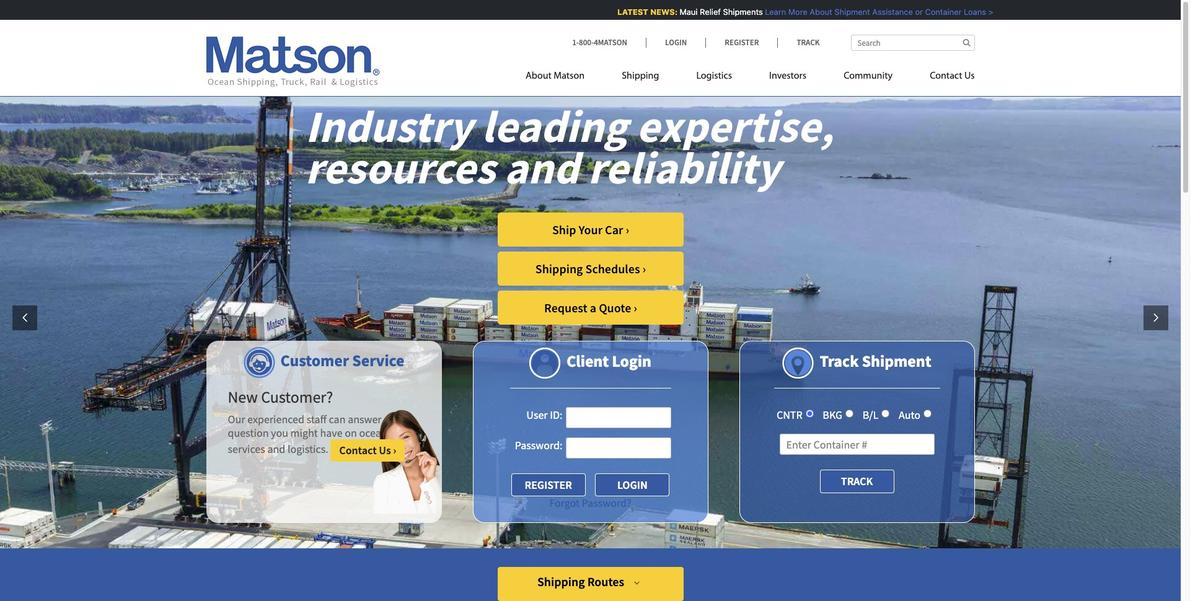 Task type: vqa. For each thing, say whether or not it's contained in the screenshot.
vehicle, corresponding to questions
no



Task type: describe. For each thing, give the bounding box(es) containing it.
0 horizontal spatial register link
[[511, 474, 586, 497]]

about matson
[[526, 71, 585, 81]]

community
[[844, 71, 893, 81]]

customer?
[[261, 387, 333, 407]]

more
[[786, 7, 806, 17]]

contact us link
[[911, 65, 975, 91]]

investors
[[769, 71, 807, 81]]

leading
[[481, 98, 628, 154]]

a
[[590, 300, 596, 316]]

staff
[[307, 412, 327, 427]]

track button
[[820, 470, 894, 493]]

1-
[[572, 37, 579, 48]]

› right car
[[626, 222, 629, 237]]

logistics
[[696, 71, 732, 81]]

shipping routes link
[[497, 567, 683, 601]]

request a quote › link
[[498, 291, 684, 325]]

car
[[605, 222, 623, 237]]

us for contact us
[[964, 71, 975, 81]]

community link
[[825, 65, 911, 91]]

shipping schedules ›
[[535, 261, 646, 276]]

request
[[544, 300, 588, 316]]

b/l
[[863, 408, 879, 422]]

shipments
[[721, 7, 761, 17]]

› right schedules
[[643, 261, 646, 276]]

us for contact us ›
[[379, 443, 391, 458]]

industry
[[305, 98, 472, 154]]

1 vertical spatial shipment
[[862, 351, 931, 371]]

contact us ›
[[339, 443, 396, 458]]

› down any
[[393, 443, 396, 458]]

bkg
[[823, 408, 843, 422]]

user id:
[[527, 408, 563, 422]]

learn more about shipment assistance or container loans > link
[[763, 7, 991, 17]]

0 vertical spatial login
[[665, 37, 687, 48]]

Enter Container # text field
[[780, 434, 934, 455]]

shipping routes
[[537, 574, 624, 590]]

can
[[329, 412, 346, 427]]

User ID: text field
[[566, 407, 671, 428]]

our experienced staff can answer any question you might have on ocean services and logistics.
[[228, 412, 401, 456]]

track shipment
[[820, 351, 931, 371]]

have
[[320, 426, 343, 440]]

ship
[[552, 222, 576, 237]]

might
[[290, 426, 318, 440]]

logistics.
[[288, 442, 328, 456]]

password?
[[582, 496, 631, 510]]

client
[[567, 351, 609, 371]]

4matson
[[594, 37, 627, 48]]

1-800-4matson
[[572, 37, 627, 48]]

ship your car ›
[[552, 222, 629, 237]]

0 horizontal spatial register
[[525, 478, 572, 492]]

customer service
[[281, 350, 404, 371]]

Password: password field
[[566, 438, 671, 459]]

about inside top menu navigation
[[526, 71, 552, 81]]

services and
[[228, 442, 285, 456]]

blue matson logo with ocean, shipping, truck, rail and logistics written beneath it. image
[[206, 37, 380, 87]]

0 vertical spatial register
[[725, 37, 759, 48]]

your
[[579, 222, 603, 237]]

resources
[[305, 139, 495, 196]]

experienced
[[247, 412, 304, 427]]

shipping schedules › link
[[498, 252, 684, 286]]

track for track shipment
[[820, 351, 859, 371]]

container
[[923, 7, 960, 17]]

contact us › link
[[331, 440, 405, 462]]

new
[[228, 387, 258, 407]]

auto
[[899, 408, 921, 422]]

expertise,
[[637, 98, 834, 154]]

maui
[[678, 7, 696, 17]]

client login
[[567, 351, 651, 371]]

our
[[228, 412, 245, 427]]

and
[[504, 139, 579, 196]]

schedules
[[585, 261, 640, 276]]



Task type: locate. For each thing, give the bounding box(es) containing it.
contact down search search field
[[930, 71, 962, 81]]

0 vertical spatial register link
[[706, 37, 778, 48]]

about left matson
[[526, 71, 552, 81]]

1 vertical spatial about
[[526, 71, 552, 81]]

1 horizontal spatial us
[[964, 71, 975, 81]]

shipment left assistance
[[833, 7, 868, 17]]

register
[[725, 37, 759, 48], [525, 478, 572, 492]]

Auto radio
[[924, 410, 932, 418]]

BKG radio
[[846, 410, 854, 418]]

on
[[345, 426, 357, 440]]

1 horizontal spatial about
[[808, 7, 830, 17]]

1 vertical spatial contact
[[339, 443, 377, 458]]

forgot password? link
[[549, 496, 631, 510]]

register down shipments
[[725, 37, 759, 48]]

news:
[[648, 7, 676, 17]]

shipping link
[[603, 65, 678, 91]]

shipping
[[622, 71, 659, 81], [535, 261, 583, 276], [537, 574, 585, 590]]

1 vertical spatial login
[[612, 351, 651, 371]]

register link down shipments
[[706, 37, 778, 48]]

routes
[[587, 574, 624, 590]]

0 vertical spatial contact
[[930, 71, 962, 81]]

login right client
[[612, 351, 651, 371]]

contact for contact us
[[930, 71, 962, 81]]

1 vertical spatial us
[[379, 443, 391, 458]]

800-
[[579, 37, 594, 48]]

0 horizontal spatial contact
[[339, 443, 377, 458]]

contact down on
[[339, 443, 377, 458]]

track for "track" button
[[841, 474, 873, 489]]

top menu navigation
[[526, 65, 975, 91]]

us down "search" "image"
[[964, 71, 975, 81]]

shipping down 4matson
[[622, 71, 659, 81]]

shipping left routes
[[537, 574, 585, 590]]

user
[[527, 408, 548, 422]]

reliability
[[588, 139, 780, 196]]

register link
[[706, 37, 778, 48], [511, 474, 586, 497]]

loans
[[962, 7, 984, 17]]

1 vertical spatial shipping
[[535, 261, 583, 276]]

request a quote ›
[[544, 300, 637, 316]]

shipping inside "link"
[[622, 71, 659, 81]]

id:
[[550, 408, 563, 422]]

cntr
[[777, 408, 803, 422]]

about
[[808, 7, 830, 17], [526, 71, 552, 81]]

shipping down ship
[[535, 261, 583, 276]]

1 horizontal spatial register
[[725, 37, 759, 48]]

contact for contact us ›
[[339, 443, 377, 458]]

shipment up b/l radio
[[862, 351, 931, 371]]

password:
[[515, 438, 563, 452]]

matson
[[554, 71, 585, 81]]

logistics link
[[678, 65, 751, 91]]

0 vertical spatial shipping
[[622, 71, 659, 81]]

ship your car › link
[[498, 213, 684, 247]]

0 vertical spatial us
[[964, 71, 975, 81]]

track link
[[778, 37, 820, 48]]

ocean
[[359, 426, 387, 440]]

latest
[[615, 7, 646, 17]]

assistance
[[870, 7, 911, 17]]

forgot
[[549, 496, 580, 510]]

None button
[[595, 474, 670, 497]]

shipping for shipping
[[622, 71, 659, 81]]

contact inside contact us link
[[930, 71, 962, 81]]

shipment
[[833, 7, 868, 17], [862, 351, 931, 371]]

1 horizontal spatial contact
[[930, 71, 962, 81]]

about right more
[[808, 7, 830, 17]]

register link down password:
[[511, 474, 586, 497]]

us inside top menu navigation
[[964, 71, 975, 81]]

Search search field
[[851, 35, 975, 51]]

0 horizontal spatial us
[[379, 443, 391, 458]]

track up bkg "option"
[[820, 351, 859, 371]]

us
[[964, 71, 975, 81], [379, 443, 391, 458]]

contact us
[[930, 71, 975, 81]]

0 horizontal spatial about
[[526, 71, 552, 81]]

track for track "link"
[[797, 37, 820, 48]]

0 vertical spatial about
[[808, 7, 830, 17]]

1 horizontal spatial register link
[[706, 37, 778, 48]]

search image
[[963, 38, 970, 46]]

new customer?
[[228, 387, 333, 407]]

track down latest news: maui relief shipments learn more about shipment assistance or container loans >
[[797, 37, 820, 48]]

image of smiling customer service agent ready to help. image
[[371, 410, 442, 514]]

track
[[797, 37, 820, 48], [820, 351, 859, 371], [841, 474, 873, 489]]

1 horizontal spatial login
[[665, 37, 687, 48]]

shipping for shipping routes
[[537, 574, 585, 590]]

login link
[[646, 37, 706, 48]]

you
[[271, 426, 288, 440]]

contact inside contact us › link
[[339, 443, 377, 458]]

1-800-4matson link
[[572, 37, 646, 48]]

0 horizontal spatial login
[[612, 351, 651, 371]]

or
[[913, 7, 921, 17]]

login
[[665, 37, 687, 48], [612, 351, 651, 371]]

track down enter container # text field
[[841, 474, 873, 489]]

any
[[384, 412, 401, 427]]

industry leading expertise, resources and reliability
[[305, 98, 834, 196]]

shipping for shipping schedules ›
[[535, 261, 583, 276]]

2 vertical spatial shipping
[[537, 574, 585, 590]]

› right 'quote'
[[634, 300, 637, 316]]

›
[[626, 222, 629, 237], [643, 261, 646, 276], [634, 300, 637, 316], [393, 443, 396, 458]]

investors link
[[751, 65, 825, 91]]

relief
[[698, 7, 719, 17]]

register up forgot
[[525, 478, 572, 492]]

>
[[986, 7, 991, 17]]

quote
[[599, 300, 631, 316]]

2 vertical spatial track
[[841, 474, 873, 489]]

1 vertical spatial register
[[525, 478, 572, 492]]

us down ocean
[[379, 443, 391, 458]]

forgot password?
[[549, 496, 631, 510]]

track inside button
[[841, 474, 873, 489]]

B/L radio
[[882, 410, 890, 418]]

CNTR radio
[[806, 410, 814, 418]]

1 vertical spatial track
[[820, 351, 859, 371]]

0 vertical spatial shipment
[[833, 7, 868, 17]]

login down maui
[[665, 37, 687, 48]]

1 vertical spatial register link
[[511, 474, 586, 497]]

contact
[[930, 71, 962, 81], [339, 443, 377, 458]]

about matson link
[[526, 65, 603, 91]]

latest news: maui relief shipments learn more about shipment assistance or container loans >
[[615, 7, 991, 17]]

answer
[[348, 412, 382, 427]]

learn
[[763, 7, 784, 17]]

None search field
[[851, 35, 975, 51]]

0 vertical spatial track
[[797, 37, 820, 48]]

service
[[352, 350, 404, 371]]

question
[[228, 426, 269, 440]]

customer
[[281, 350, 349, 371]]



